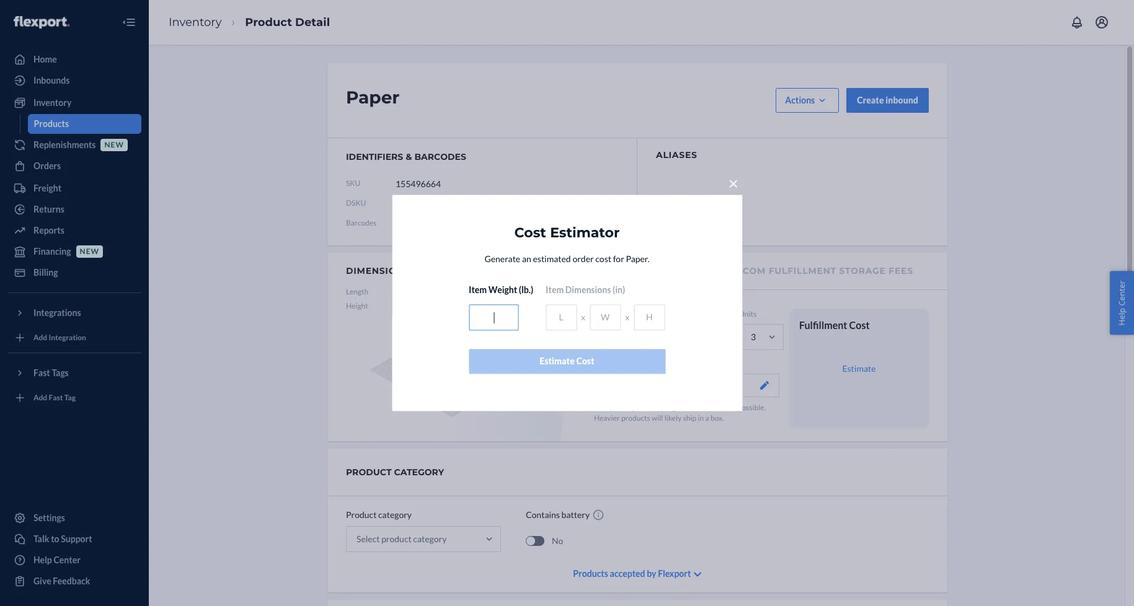Task type: describe. For each thing, give the bounding box(es) containing it.
length
[[346, 287, 368, 296]]

0 horizontal spatial inventory link
[[7, 93, 141, 113]]

home link
[[7, 50, 141, 69]]

1 horizontal spatial ship
[[683, 414, 697, 423]]

products link
[[28, 114, 141, 134]]

orders link
[[7, 156, 141, 176]]

1 vertical spatial weight
[[456, 301, 480, 311]]

product detail
[[245, 15, 330, 29]]

estimate for estimate cost
[[540, 356, 575, 367]]

to for talk
[[51, 534, 59, 544]]

products
[[34, 118, 69, 129]]

contains battery
[[526, 510, 590, 520]]

dimensions inside × 'document'
[[565, 285, 611, 296]]

actions
[[785, 95, 815, 105]]

paper
[[346, 87, 400, 108]]

for
[[613, 254, 624, 265]]

create
[[857, 95, 884, 105]]

possible.
[[738, 403, 766, 413]]

fulfillment inside the "ecom fulfillment storage fees" 'tab'
[[769, 265, 836, 277]]

returns link
[[7, 200, 141, 220]]

no
[[552, 536, 563, 546]]

generate
[[485, 254, 520, 265]]

tab inside ecom fulfillment storage fees tab list
[[594, 253, 722, 290]]

contains
[[526, 510, 560, 520]]

fulfillment cost
[[799, 319, 870, 331]]

likely
[[594, 403, 613, 413]]

generate an estimated order cost for paper.
[[485, 254, 650, 265]]

0 vertical spatial in
[[638, 403, 644, 413]]

billing link
[[7, 263, 141, 283]]

detail
[[295, 15, 330, 29]]

service level
[[594, 309, 636, 319]]

item weight (lb.)
[[469, 285, 533, 296]]

integration
[[49, 333, 86, 343]]

W text field
[[590, 305, 621, 331]]

dxqpgyucjk7 for dxqpgyucjk7 (dsku)
[[396, 218, 459, 228]]

item dimensions (in)
[[546, 285, 625, 296]]

level
[[619, 309, 636, 319]]

product for product category
[[346, 510, 377, 520]]

product detail link
[[245, 15, 330, 29]]

actions button
[[776, 88, 839, 113]]

0 horizontal spatial ship
[[623, 403, 636, 413]]

box.
[[711, 414, 724, 423]]

estimator
[[550, 225, 620, 241]]

estimate link
[[842, 363, 876, 374]]

ecom fulfillment storage fees
[[736, 265, 913, 277]]

1 vertical spatial in
[[698, 414, 704, 423]]

new for financing
[[80, 247, 99, 256]]

reports
[[33, 225, 64, 236]]

paper.
[[626, 254, 650, 265]]

replenishments
[[33, 140, 96, 150]]

polybag
[[650, 403, 676, 413]]

returns
[[33, 204, 64, 215]]

settings
[[33, 513, 65, 523]]

feedback
[[53, 576, 90, 587]]

give
[[33, 576, 51, 587]]

inventory inside breadcrumbs navigation
[[169, 15, 222, 29]]

center inside 'button'
[[1116, 281, 1128, 306]]

home
[[33, 54, 57, 64]]

help center inside help center 'button'
[[1116, 281, 1128, 326]]

1 vertical spatial center
[[54, 555, 81, 566]]

(dsku)
[[460, 218, 489, 228]]

dxqpgyucjk7 (dsku)
[[396, 218, 489, 228]]

barcodes
[[346, 219, 377, 228]]

freight
[[33, 183, 61, 193]]

inbounds
[[33, 75, 70, 86]]

product category
[[346, 467, 444, 478]]

ecom fulfillment storage fees tab list
[[564, 253, 948, 290]]

cost for estimate cost
[[576, 356, 594, 367]]

× document
[[392, 170, 742, 411]]

print image
[[521, 220, 530, 227]]

ecom
[[736, 265, 766, 277]]

0 vertical spatial cost
[[514, 225, 546, 241]]

category
[[394, 467, 444, 478]]

settings link
[[7, 508, 141, 528]]

height
[[346, 301, 368, 311]]

battery
[[562, 510, 590, 520]]

talk
[[33, 534, 49, 544]]

talk to support
[[33, 534, 92, 544]]

estimate cost
[[540, 356, 594, 367]]

help center link
[[7, 551, 141, 570]]

products
[[621, 414, 650, 423]]

estimate for 'estimate' link
[[842, 363, 876, 374]]



Task type: locate. For each thing, give the bounding box(es) containing it.
1 horizontal spatial to
[[615, 403, 621, 413]]

0 vertical spatial add
[[33, 333, 47, 343]]

0 vertical spatial dxqpgyucjk7
[[396, 198, 459, 208]]

new
[[104, 140, 124, 150], [80, 247, 99, 256]]

help center inside help center link
[[33, 555, 81, 566]]

weight
[[489, 285, 517, 296], [456, 301, 480, 311]]

likely
[[665, 414, 682, 423]]

0 vertical spatial inventory link
[[169, 15, 222, 29]]

x
[[581, 312, 585, 323], [625, 312, 630, 323]]

packaging
[[594, 359, 627, 368]]

width
[[456, 287, 477, 296]]

add left integration
[[33, 333, 47, 343]]

0 vertical spatial product
[[245, 15, 292, 29]]

0 horizontal spatial a
[[645, 403, 649, 413]]

cost down the w text field
[[576, 356, 594, 367]]

if
[[732, 403, 736, 413]]

in
[[638, 403, 644, 413], [698, 414, 704, 423]]

tag
[[64, 393, 76, 403]]

weight left (lb.)
[[489, 285, 517, 296]]

0 vertical spatial ship
[[623, 403, 636, 413]]

likely to ship in a polybag or bubble mailer if possible. heavier products will likely ship in a box.
[[594, 403, 766, 423]]

× button
[[725, 170, 742, 194]]

1 vertical spatial dxqpgyucjk7
[[396, 218, 459, 228]]

talk to support button
[[7, 530, 141, 549]]

cost up an
[[514, 225, 546, 241]]

add integration
[[33, 333, 86, 343]]

to right likely
[[615, 403, 621, 413]]

dxqpgyucjk7 up dxqpgyucjk7 (dsku)
[[396, 198, 459, 208]]

estimate cost button
[[469, 349, 665, 374]]

add fast tag link
[[7, 388, 141, 408]]

product inside breadcrumbs navigation
[[245, 15, 292, 29]]

1 vertical spatial inventory
[[33, 97, 72, 108]]

pen image
[[760, 382, 769, 390]]

L text field
[[546, 305, 577, 331]]

&
[[406, 151, 412, 162]]

0 vertical spatial inventory
[[169, 15, 222, 29]]

service
[[594, 309, 618, 319]]

ecom fulfillment storage fees tab
[[736, 253, 913, 287]]

1 vertical spatial to
[[51, 534, 59, 544]]

or
[[677, 403, 685, 413]]

ship down bubble
[[683, 414, 697, 423]]

1 horizontal spatial estimate
[[842, 363, 876, 374]]

weight down width
[[456, 301, 480, 311]]

0 horizontal spatial x
[[581, 312, 585, 323]]

×
[[728, 173, 739, 194]]

0 horizontal spatial center
[[54, 555, 81, 566]]

add for add fast tag
[[33, 393, 47, 403]]

ship
[[623, 403, 636, 413], [683, 414, 697, 423]]

1 x from the left
[[581, 312, 585, 323]]

1 vertical spatial dimensions
[[565, 285, 611, 296]]

item
[[469, 285, 487, 296], [546, 285, 564, 296]]

1 add from the top
[[33, 333, 47, 343]]

None text field
[[396, 172, 488, 195]]

cost estimator
[[514, 225, 620, 241]]

bubble
[[686, 403, 708, 413]]

1 horizontal spatial help center
[[1116, 281, 1128, 326]]

1 horizontal spatial cost
[[576, 356, 594, 367]]

0 vertical spatial dimensions
[[346, 265, 410, 277]]

0 vertical spatial fulfillment
[[769, 265, 836, 277]]

add left the fast
[[33, 393, 47, 403]]

inventory link
[[169, 15, 222, 29], [7, 93, 141, 113]]

identifiers
[[346, 151, 403, 162]]

dxqpgyucjk7 for dxqpgyucjk7
[[396, 198, 459, 208]]

0 horizontal spatial cost
[[514, 225, 546, 241]]

1 dxqpgyucjk7 from the top
[[396, 198, 459, 208]]

heavier
[[594, 414, 620, 423]]

fulfillment right ecom
[[769, 265, 836, 277]]

reports link
[[7, 221, 141, 241]]

barcodes
[[414, 151, 466, 162]]

add for add integration
[[33, 333, 47, 343]]

0 vertical spatial help
[[1116, 308, 1128, 326]]

1 horizontal spatial item
[[546, 285, 564, 296]]

x right service
[[625, 312, 630, 323]]

item for item weight (lb.)
[[469, 285, 487, 296]]

chevron down image
[[694, 571, 702, 579]]

estimated
[[533, 254, 571, 265]]

dimensions up service
[[565, 285, 611, 296]]

item for item dimensions (in)
[[546, 285, 564, 296]]

H text field
[[634, 305, 665, 331]]

financing
[[33, 246, 71, 257]]

1 vertical spatial ship
[[683, 414, 697, 423]]

center
[[1116, 281, 1128, 306], [54, 555, 81, 566]]

category
[[378, 510, 412, 520]]

1 vertical spatial product
[[346, 510, 377, 520]]

dsku
[[346, 199, 366, 208]]

0 horizontal spatial help
[[33, 555, 52, 566]]

add fast tag
[[33, 393, 76, 403]]

in up products
[[638, 403, 644, 413]]

to inside button
[[51, 534, 59, 544]]

cost inside button
[[576, 356, 594, 367]]

cost up 'estimate' link
[[849, 319, 870, 331]]

dxqpgyucjk7 left the (dsku)
[[396, 218, 459, 228]]

0 vertical spatial help center
[[1116, 281, 1128, 326]]

a up products
[[645, 403, 649, 413]]

1 horizontal spatial in
[[698, 414, 704, 423]]

0 horizontal spatial item
[[469, 285, 487, 296]]

1 vertical spatial add
[[33, 393, 47, 403]]

1 item from the left
[[469, 285, 487, 296]]

1 vertical spatial a
[[705, 414, 709, 423]]

0 vertical spatial center
[[1116, 281, 1128, 306]]

freight link
[[7, 179, 141, 198]]

fast
[[49, 393, 63, 403]]

0 horizontal spatial dimensions
[[346, 265, 410, 277]]

2 x from the left
[[625, 312, 630, 323]]

inbounds link
[[7, 71, 141, 91]]

1 horizontal spatial new
[[104, 140, 124, 150]]

help center button
[[1110, 271, 1134, 335]]

1 horizontal spatial center
[[1116, 281, 1128, 306]]

0 horizontal spatial product
[[245, 15, 292, 29]]

1 horizontal spatial inventory
[[169, 15, 222, 29]]

1 horizontal spatial inventory link
[[169, 15, 222, 29]]

1 horizontal spatial dimensions
[[565, 285, 611, 296]]

close navigation image
[[122, 15, 136, 30]]

x right l text field
[[581, 312, 585, 323]]

cost
[[595, 254, 611, 265]]

1 horizontal spatial x
[[625, 312, 630, 323]]

item up l text field
[[546, 285, 564, 296]]

product category
[[346, 510, 412, 520]]

0 vertical spatial weight
[[489, 285, 517, 296]]

0 vertical spatial a
[[645, 403, 649, 413]]

an
[[522, 254, 531, 265]]

estimate
[[540, 356, 575, 367], [842, 363, 876, 374]]

identifiers & barcodes
[[346, 151, 466, 162]]

cost for fulfillment cost
[[849, 319, 870, 331]]

0 horizontal spatial estimate
[[540, 356, 575, 367]]

fulfillment down ecom fulfillment storage fees
[[799, 319, 847, 331]]

product left category
[[346, 510, 377, 520]]

1 horizontal spatial weight
[[489, 285, 517, 296]]

billing
[[33, 267, 58, 278]]

new for replenishments
[[104, 140, 124, 150]]

in down bubble
[[698, 414, 704, 423]]

orders
[[33, 161, 61, 171]]

help inside 'button'
[[1116, 308, 1128, 326]]

create inbound
[[857, 95, 918, 105]]

dxqpgyucjk7
[[396, 198, 459, 208], [396, 218, 459, 228]]

estimate down fulfillment cost
[[842, 363, 876, 374]]

sku
[[346, 179, 360, 188]]

to for likely
[[615, 403, 621, 413]]

flexport logo image
[[14, 16, 69, 28]]

0 horizontal spatial to
[[51, 534, 59, 544]]

2 horizontal spatial cost
[[849, 319, 870, 331]]

item up weight text field
[[469, 285, 487, 296]]

product for product detail
[[245, 15, 292, 29]]

breadcrumbs navigation
[[159, 4, 340, 41]]

to inside likely to ship in a polybag or bubble mailer if possible. heavier products will likely ship in a box.
[[615, 403, 621, 413]]

inventory link inside breadcrumbs navigation
[[169, 15, 222, 29]]

1 vertical spatial inventory link
[[7, 93, 141, 113]]

support
[[61, 534, 92, 544]]

0 horizontal spatial weight
[[456, 301, 480, 311]]

a left box.
[[705, 414, 709, 423]]

1 horizontal spatial a
[[705, 414, 709, 423]]

fees
[[889, 265, 913, 277]]

2 vertical spatial cost
[[576, 356, 594, 367]]

0 horizontal spatial in
[[638, 403, 644, 413]]

weight inside × 'document'
[[489, 285, 517, 296]]

new down products link
[[104, 140, 124, 150]]

create inbound button
[[847, 88, 929, 113]]

2 item from the left
[[546, 285, 564, 296]]

(in)
[[613, 285, 625, 296]]

add
[[33, 333, 47, 343], [33, 393, 47, 403]]

tab
[[594, 253, 722, 290]]

help
[[1116, 308, 1128, 326], [33, 555, 52, 566]]

1 vertical spatial help center
[[33, 555, 81, 566]]

0 horizontal spatial inventory
[[33, 97, 72, 108]]

units
[[739, 309, 757, 319]]

storage
[[839, 265, 886, 277]]

0 horizontal spatial new
[[80, 247, 99, 256]]

Weight text field
[[469, 305, 518, 331]]

1 vertical spatial help
[[33, 555, 52, 566]]

ship up products
[[623, 403, 636, 413]]

give feedback
[[33, 576, 90, 587]]

2 add from the top
[[33, 393, 47, 403]]

0 horizontal spatial help center
[[33, 555, 81, 566]]

to right "talk"
[[51, 534, 59, 544]]

1 horizontal spatial product
[[346, 510, 377, 520]]

estimate down l text field
[[540, 356, 575, 367]]

inbound
[[886, 95, 918, 105]]

1 vertical spatial cost
[[849, 319, 870, 331]]

product left the detail
[[245, 15, 292, 29]]

1 vertical spatial new
[[80, 247, 99, 256]]

(lb.)
[[519, 285, 533, 296]]

0 vertical spatial to
[[615, 403, 621, 413]]

add integration link
[[7, 328, 141, 348]]

will
[[652, 414, 663, 423]]

to
[[615, 403, 621, 413], [51, 534, 59, 544]]

dimensions up length
[[346, 265, 410, 277]]

cost
[[514, 225, 546, 241], [849, 319, 870, 331], [576, 356, 594, 367]]

aliases
[[656, 149, 697, 161]]

1 vertical spatial fulfillment
[[799, 319, 847, 331]]

estimate inside button
[[540, 356, 575, 367]]

2 dxqpgyucjk7 from the top
[[396, 218, 459, 228]]

1 horizontal spatial help
[[1116, 308, 1128, 326]]

0 vertical spatial new
[[104, 140, 124, 150]]

new down reports link
[[80, 247, 99, 256]]

give feedback button
[[7, 572, 141, 592]]



Task type: vqa. For each thing, say whether or not it's contained in the screenshot.
the bottom Weight
yes



